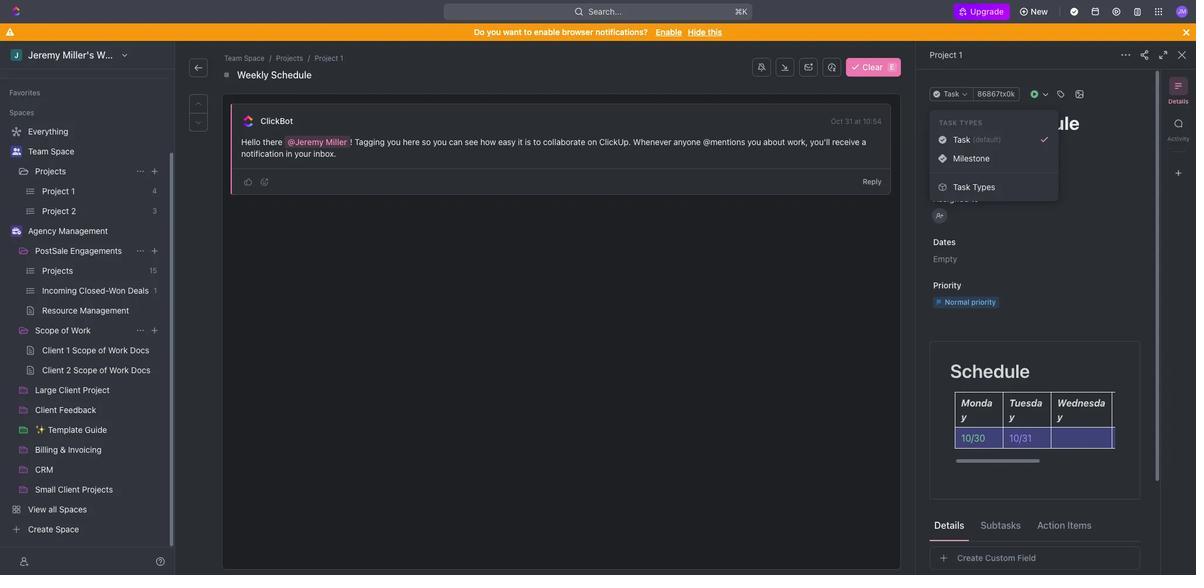 Task type: describe. For each thing, give the bounding box(es) containing it.
do you want to enable browser notifications? enable hide this
[[474, 27, 722, 37]]

subtasks button
[[976, 515, 1026, 536]]

create custom field button
[[930, 547, 1140, 570]]

enable
[[656, 27, 682, 37]]

collaborate
[[543, 137, 585, 147]]

see
[[465, 137, 478, 147]]

you right so
[[433, 137, 447, 147]]

inbox.
[[313, 149, 336, 159]]

scope of work
[[35, 326, 91, 335]]

of
[[61, 326, 69, 335]]

task up 'milestone'
[[953, 135, 970, 145]]

action items button
[[1033, 515, 1096, 536]]

task inside button
[[953, 182, 970, 192]]

your
[[295, 149, 311, 159]]

assigned
[[933, 194, 969, 204]]

upgrade link
[[954, 4, 1010, 20]]

0 vertical spatial to
[[524, 27, 532, 37]]

reply
[[863, 177, 882, 186]]

you right do
[[487, 27, 501, 37]]

clickbot
[[261, 116, 293, 126]]

1 vertical spatial schedule
[[950, 360, 1030, 382]]

weekly schedule link
[[235, 68, 314, 82]]

notification
[[241, 149, 284, 159]]

y for wednesda y
[[1057, 412, 1063, 423]]

86867tx0k button
[[973, 87, 1020, 101]]

management
[[59, 226, 108, 236]]

0 vertical spatial task types
[[939, 119, 982, 126]]

engagements
[[70, 246, 122, 256]]

1 / from the left
[[269, 54, 271, 63]]

status
[[933, 150, 958, 160]]

favorites button
[[5, 86, 45, 100]]

on
[[588, 137, 597, 147]]

it
[[518, 137, 523, 147]]

in
[[286, 149, 292, 159]]

hello there
[[241, 137, 285, 147]]

team for team space / projects / project 1
[[224, 54, 242, 63]]

create
[[957, 553, 983, 563]]

do
[[474, 27, 485, 37]]

hide
[[688, 27, 706, 37]]

weekly schedule
[[237, 70, 312, 80]]

milestone button
[[934, 149, 1054, 168]]

scope
[[35, 326, 59, 335]]

scope of work link
[[35, 321, 131, 340]]

sidebar navigation
[[0, 41, 175, 575]]

1 horizontal spatial project
[[930, 50, 956, 60]]

space for team space / projects / project 1
[[244, 54, 265, 63]]

postsale engagements link
[[35, 242, 131, 261]]

oct 31 at 10:54
[[831, 117, 882, 126]]

e
[[890, 63, 894, 71]]

oct
[[831, 117, 843, 126]]

easy
[[498, 137, 516, 147]]

monda
[[961, 398, 992, 409]]

project 1
[[930, 50, 962, 60]]

task sidebar navigation tab list
[[1166, 77, 1191, 183]]

task down task dropdown button
[[939, 119, 957, 126]]

new
[[1031, 6, 1048, 16]]

details inside button
[[934, 520, 964, 531]]

reply button
[[858, 175, 886, 189]]

search...
[[588, 6, 622, 16]]

enable
[[534, 27, 560, 37]]

postsale
[[35, 246, 68, 256]]

tuesda
[[1009, 398, 1042, 409]]

create custom field
[[957, 553, 1036, 563]]

favorites
[[9, 88, 40, 97]]

tree inside sidebar navigation
[[5, 122, 164, 539]]

action items
[[1037, 520, 1092, 531]]

spaces
[[9, 108, 34, 117]]

! tagging you here so you can see how easy it is to collaborate on clickup. whenever anyone @mentions you about work, you'll receive a notification in your inbox.
[[241, 137, 868, 159]]

@mentions
[[703, 137, 745, 147]]

2 vertical spatial to
[[971, 194, 979, 204]]

clear
[[862, 62, 883, 72]]

team space
[[28, 146, 74, 156]]

10/31
[[1009, 433, 1032, 444]]

weekly
[[237, 70, 269, 80]]

agency management
[[28, 226, 108, 236]]

schedule inside weekly schedule link
[[271, 70, 312, 80]]

about
[[763, 137, 785, 147]]

items
[[1067, 520, 1092, 531]]

assigned to
[[933, 194, 979, 204]]

task types inside button
[[953, 182, 995, 192]]

work
[[71, 326, 91, 335]]



Task type: locate. For each thing, give the bounding box(es) containing it.
you
[[487, 27, 501, 37], [387, 137, 401, 147], [433, 137, 447, 147], [747, 137, 761, 147]]

wednesda
[[1057, 398, 1105, 409]]

0 vertical spatial details
[[1168, 98, 1189, 105]]

1 vertical spatial projects
[[35, 166, 66, 176]]

projects
[[276, 54, 303, 63], [35, 166, 66, 176]]

y down the monda
[[961, 412, 967, 423]]

task button
[[930, 87, 973, 101]]

work,
[[787, 137, 808, 147]]

project 1 link up task dropdown button
[[930, 50, 962, 60]]

there
[[263, 137, 282, 147]]

1 vertical spatial projects link
[[35, 162, 131, 181]]

1 horizontal spatial project 1 link
[[930, 50, 962, 60]]

agency management link
[[28, 222, 162, 241]]

0 vertical spatial schedule
[[271, 70, 312, 80]]

task types up assigned to
[[953, 182, 995, 192]]

a
[[862, 137, 866, 147]]

space right user group icon
[[51, 146, 74, 156]]

0 vertical spatial space
[[244, 54, 265, 63]]

y inside monda y
[[961, 412, 967, 423]]

1 horizontal spatial schedule
[[950, 360, 1030, 382]]

0 horizontal spatial project
[[315, 54, 338, 63]]

0 vertical spatial team
[[224, 54, 242, 63]]

task
[[944, 90, 959, 98], [939, 119, 957, 126], [953, 135, 970, 145], [953, 182, 970, 192]]

schedule
[[271, 70, 312, 80], [950, 360, 1030, 382]]

y inside the tuesda y
[[1009, 412, 1015, 423]]

y
[[961, 412, 967, 423], [1009, 412, 1015, 423], [1057, 412, 1063, 423]]

task inside dropdown button
[[944, 90, 959, 98]]

you'll
[[810, 137, 830, 147]]

team space / projects / project 1
[[224, 54, 343, 63]]

milestone
[[953, 153, 990, 163]]

clickbot button
[[260, 116, 294, 126]]

space up weekly
[[244, 54, 265, 63]]

2 horizontal spatial to
[[971, 194, 979, 204]]

space
[[244, 54, 265, 63], [51, 146, 74, 156]]

user group image
[[12, 148, 21, 155]]

0 horizontal spatial details
[[934, 520, 964, 531]]

0 horizontal spatial space
[[51, 146, 74, 156]]

task types
[[939, 119, 982, 126], [953, 182, 995, 192]]

0 vertical spatial projects link
[[274, 53, 306, 64]]

team for team space
[[28, 146, 48, 156]]

activity
[[1167, 135, 1190, 142]]

custom
[[985, 553, 1015, 563]]

0 vertical spatial team space link
[[222, 53, 267, 64]]

y down tuesda
[[1009, 412, 1015, 423]]

project 1 link
[[930, 50, 962, 60], [312, 53, 346, 64]]

monda y
[[961, 398, 992, 423]]

1 horizontal spatial y
[[1009, 412, 1015, 423]]

0 horizontal spatial project 1 link
[[312, 53, 346, 64]]

10/30
[[961, 433, 985, 444]]

here
[[403, 137, 420, 147]]

action
[[1037, 520, 1065, 531]]

2 / from the left
[[308, 54, 310, 63]]

10:54
[[863, 117, 882, 126]]

new button
[[1014, 2, 1055, 21]]

y for tuesda y
[[1009, 412, 1015, 423]]

you left about
[[747, 137, 761, 147]]

how
[[480, 137, 496, 147]]

1 horizontal spatial projects link
[[274, 53, 306, 64]]

want
[[503, 27, 522, 37]]

clickup.
[[599, 137, 631, 147]]

projects link down team space
[[35, 162, 131, 181]]

0 horizontal spatial team
[[28, 146, 48, 156]]

0 horizontal spatial /
[[269, 54, 271, 63]]

task types up task (default)
[[939, 119, 982, 126]]

team
[[224, 54, 242, 63], [28, 146, 48, 156]]

86867tx0k
[[977, 90, 1015, 98]]

1 y from the left
[[961, 412, 967, 423]]

task (default)
[[953, 135, 1001, 145]]

you left here
[[387, 137, 401, 147]]

receive
[[832, 137, 860, 147]]

schedule down team space / projects / project 1
[[271, 70, 312, 80]]

details up create
[[934, 520, 964, 531]]

1 horizontal spatial /
[[308, 54, 310, 63]]

team up weekly
[[224, 54, 242, 63]]

1 vertical spatial to
[[533, 137, 541, 147]]

0 horizontal spatial y
[[961, 412, 967, 423]]

types up task (default)
[[960, 119, 982, 126]]

Edit task name text field
[[930, 112, 1140, 134]]

1 vertical spatial team space link
[[28, 142, 162, 161]]

tree containing team space
[[5, 122, 164, 539]]

0 horizontal spatial schedule
[[271, 70, 312, 80]]

projects up weekly schedule link
[[276, 54, 303, 63]]

anyone
[[674, 137, 701, 147]]

1 vertical spatial team
[[28, 146, 48, 156]]

1
[[959, 50, 962, 60], [340, 54, 343, 63]]

projects link up weekly schedule link
[[274, 53, 306, 64]]

project 1 link up weekly schedule link
[[312, 53, 346, 64]]

1 vertical spatial types
[[973, 182, 995, 192]]

details
[[1168, 98, 1189, 105], [934, 520, 964, 531]]

0 horizontal spatial 1
[[340, 54, 343, 63]]

upgrade
[[970, 6, 1004, 16]]

wednesda y
[[1057, 398, 1105, 423]]

tuesda y
[[1009, 398, 1042, 423]]

notifications?
[[595, 27, 648, 37]]

space inside tree
[[51, 146, 74, 156]]

types inside button
[[973, 182, 995, 192]]

details inside the task sidebar navigation tab list
[[1168, 98, 1189, 105]]

1 horizontal spatial team space link
[[222, 53, 267, 64]]

team space link
[[222, 53, 267, 64], [28, 142, 162, 161]]

business time image
[[12, 228, 21, 235]]

team inside sidebar navigation
[[28, 146, 48, 156]]

task up assigned to
[[953, 182, 970, 192]]

1 horizontal spatial 1
[[959, 50, 962, 60]]

0 horizontal spatial to
[[524, 27, 532, 37]]

postsale engagements
[[35, 246, 122, 256]]

1 vertical spatial task types
[[953, 182, 995, 192]]

browser
[[562, 27, 593, 37]]

1 horizontal spatial to
[[533, 137, 541, 147]]

is
[[525, 137, 531, 147]]

1 horizontal spatial space
[[244, 54, 265, 63]]

schedule up the monda
[[950, 360, 1030, 382]]

y inside wednesda y
[[1057, 412, 1063, 423]]

tagging
[[355, 137, 385, 147]]

to inside ! tagging you here so you can see how easy it is to collaborate on clickup. whenever anyone @mentions you about work, you'll receive a notification in your inbox.
[[533, 137, 541, 147]]

y down wednesda
[[1057, 412, 1063, 423]]

tree
[[5, 122, 164, 539]]

1 horizontal spatial team
[[224, 54, 242, 63]]

project
[[930, 50, 956, 60], [315, 54, 338, 63]]

field
[[1017, 553, 1036, 563]]

31
[[845, 117, 853, 126]]

0 horizontal spatial team space link
[[28, 142, 162, 161]]

details button
[[930, 515, 969, 536]]

0 vertical spatial types
[[960, 119, 982, 126]]

to right is
[[533, 137, 541, 147]]

whenever
[[633, 137, 671, 147]]

to
[[524, 27, 532, 37], [533, 137, 541, 147], [971, 194, 979, 204]]

1 horizontal spatial projects
[[276, 54, 303, 63]]

to right assigned
[[971, 194, 979, 204]]

1 vertical spatial details
[[934, 520, 964, 531]]

hello
[[241, 137, 261, 147]]

0 horizontal spatial projects
[[35, 166, 66, 176]]

0 vertical spatial projects
[[276, 54, 303, 63]]

2 horizontal spatial y
[[1057, 412, 1063, 423]]

1 vertical spatial space
[[51, 146, 74, 156]]

at
[[855, 117, 861, 126]]

0 horizontal spatial projects link
[[35, 162, 131, 181]]

subtasks
[[981, 520, 1021, 531]]

to right want on the left of page
[[524, 27, 532, 37]]

!
[[350, 137, 352, 147]]

1 horizontal spatial details
[[1168, 98, 1189, 105]]

details up activity at the top
[[1168, 98, 1189, 105]]

dates
[[933, 237, 956, 247]]

types down milestone button
[[973, 182, 995, 192]]

2 y from the left
[[1009, 412, 1015, 423]]

projects down team space
[[35, 166, 66, 176]]

so
[[422, 137, 431, 147]]

projects link
[[274, 53, 306, 64], [35, 162, 131, 181]]

3 y from the left
[[1057, 412, 1063, 423]]

y for monda y
[[961, 412, 967, 423]]

(default)
[[973, 135, 1001, 144]]

/
[[269, 54, 271, 63], [308, 54, 310, 63]]

priority
[[933, 280, 961, 290]]

agency
[[28, 226, 56, 236]]

space for team space
[[51, 146, 74, 156]]

team right user group icon
[[28, 146, 48, 156]]

projects inside sidebar navigation
[[35, 166, 66, 176]]

task types button
[[934, 178, 1054, 197]]

task down the project 1
[[944, 90, 959, 98]]



Task type: vqa. For each thing, say whether or not it's contained in the screenshot.
Create Custom Field button
yes



